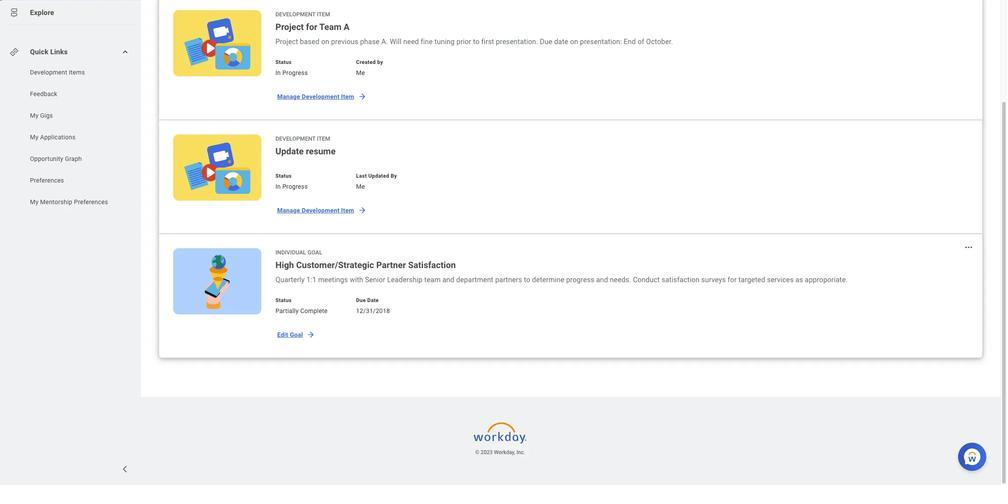 Task type: describe. For each thing, give the bounding box(es) containing it.
in for me
[[276, 69, 281, 76]]

arrow right image
[[307, 330, 316, 339]]

explore
[[30, 8, 54, 17]]

as
[[796, 276, 804, 284]]

created
[[356, 59, 376, 65]]

updated
[[369, 173, 390, 179]]

approporiate.
[[805, 276, 848, 284]]

date
[[368, 297, 379, 303]]

based
[[300, 37, 320, 46]]

of
[[638, 37, 645, 46]]

development item update resume
[[276, 135, 336, 157]]

logo image
[[474, 418, 527, 448]]

partially
[[276, 307, 299, 314]]

goal for edit goal
[[290, 331, 303, 338]]

high customer/strategic partner satisfaction
[[276, 260, 456, 270]]

my mentorship preferences
[[30, 198, 108, 206]]

end
[[624, 37, 636, 46]]

list containing development items
[[0, 68, 141, 209]]

resume
[[306, 146, 336, 157]]

a.
[[382, 37, 388, 46]]

manage development item for 2nd arrow right image from the bottom
[[277, 93, 354, 100]]

first
[[482, 37, 495, 46]]

quarterly 1:1 meetings with senior leadership team and department partners to determine progress and needs. conduct satisfaction surveys for targeted services as approporiate.
[[276, 276, 848, 284]]

team
[[320, 22, 342, 32]]

will
[[390, 37, 402, 46]]

1 horizontal spatial for
[[728, 276, 737, 284]]

applications
[[40, 134, 76, 141]]

my for my gigs
[[30, 112, 39, 119]]

date
[[555, 37, 569, 46]]

high
[[276, 260, 294, 270]]

services
[[768, 276, 794, 284]]

project inside development item project for team a
[[276, 22, 304, 32]]

© 2023 workday, inc.
[[476, 449, 526, 456]]

graph
[[65, 155, 82, 162]]

quick links element
[[9, 43, 134, 61]]

complete
[[300, 307, 328, 314]]

in for by
[[276, 183, 281, 190]]

status partially complete
[[276, 297, 328, 314]]

determine
[[532, 276, 565, 284]]

item inside development item project for team a
[[317, 11, 330, 18]]

presentation:
[[580, 37, 622, 46]]

october.
[[647, 37, 673, 46]]

status for project for team a
[[276, 59, 292, 65]]

partners
[[496, 276, 522, 284]]

1 vertical spatial preferences
[[74, 198, 108, 206]]

presentation.
[[496, 37, 538, 46]]

last
[[356, 173, 367, 179]]

development item project for team a
[[276, 11, 350, 32]]

progress for by
[[283, 183, 308, 190]]

satisfaction
[[408, 260, 456, 270]]

timeline milestone image
[[9, 7, 19, 18]]

manage for second manage development item button from the bottom of the page
[[277, 93, 300, 100]]

0 horizontal spatial to
[[473, 37, 480, 46]]

targeted
[[739, 276, 766, 284]]

related actions image
[[965, 243, 974, 252]]

©
[[476, 449, 480, 456]]

meetings
[[318, 276, 348, 284]]

gigs
[[40, 112, 53, 119]]

progress
[[567, 276, 595, 284]]

items
[[69, 69, 85, 76]]

progress for me
[[283, 69, 308, 76]]

0 vertical spatial due
[[540, 37, 553, 46]]

1 and from the left
[[443, 276, 455, 284]]

my for my mentorship preferences
[[30, 198, 39, 206]]

development items
[[30, 69, 85, 76]]

edit goal button
[[272, 326, 319, 344]]

2 and from the left
[[597, 276, 609, 284]]

explore link
[[0, 0, 141, 25]]

last updated by me
[[356, 173, 397, 190]]

my gigs link
[[29, 111, 120, 120]]

inc.
[[517, 449, 526, 456]]

manage for second manage development item button
[[277, 207, 300, 214]]

status in progress for by
[[276, 173, 308, 190]]

leadership
[[387, 276, 423, 284]]

due inside due date 12/31/2018
[[356, 297, 366, 303]]

update
[[276, 146, 304, 157]]

quick links
[[30, 48, 68, 56]]

customer/strategic
[[296, 260, 374, 270]]

item inside development item update resume
[[317, 135, 330, 142]]

status in progress for me
[[276, 59, 308, 76]]

1 on from the left
[[322, 37, 330, 46]]

my applications link
[[29, 133, 120, 142]]

individual goal
[[276, 249, 323, 256]]

0 vertical spatial preferences
[[30, 177, 64, 184]]

12/31/2018
[[356, 307, 390, 314]]



Task type: locate. For each thing, give the bounding box(es) containing it.
status in progress
[[276, 59, 308, 76], [276, 173, 308, 190]]

1 vertical spatial to
[[524, 276, 531, 284]]

due left the date
[[356, 297, 366, 303]]

partner
[[377, 260, 406, 270]]

list
[[0, 68, 141, 209]]

by
[[377, 59, 383, 65]]

2 on from the left
[[571, 37, 579, 46]]

opportunity graph
[[30, 155, 82, 162]]

development inside development item update resume
[[276, 135, 316, 142]]

2023
[[481, 449, 493, 456]]

need
[[404, 37, 419, 46]]

progress
[[283, 69, 308, 76], [283, 183, 308, 190]]

1 progress from the top
[[283, 69, 308, 76]]

by
[[391, 173, 397, 179]]

0 vertical spatial to
[[473, 37, 480, 46]]

due left date
[[540, 37, 553, 46]]

development inside development item project for team a
[[276, 11, 316, 18]]

2 me from the top
[[356, 183, 365, 190]]

1 vertical spatial manage
[[277, 207, 300, 214]]

1 vertical spatial arrow right image
[[358, 206, 367, 215]]

feedback link
[[29, 90, 120, 98]]

my for my applications
[[30, 134, 39, 141]]

0 vertical spatial me
[[356, 69, 365, 76]]

1 manage development item from the top
[[277, 93, 354, 100]]

2 in from the top
[[276, 183, 281, 190]]

region containing explore
[[0, 0, 141, 485]]

project left based
[[276, 37, 298, 46]]

manage development item button
[[272, 88, 370, 105], [272, 202, 370, 219]]

1 arrow right image from the top
[[358, 92, 367, 101]]

1 vertical spatial for
[[728, 276, 737, 284]]

2 status in progress from the top
[[276, 173, 308, 190]]

1 horizontal spatial preferences
[[74, 198, 108, 206]]

development for development item update resume
[[276, 135, 316, 142]]

link image
[[9, 47, 19, 57]]

development for development items
[[30, 69, 67, 76]]

3 my from the top
[[30, 198, 39, 206]]

1 vertical spatial manage development item
[[277, 207, 354, 214]]

2 progress from the top
[[283, 183, 308, 190]]

1 vertical spatial progress
[[283, 183, 308, 190]]

0 vertical spatial manage development item
[[277, 93, 354, 100]]

my applications
[[30, 134, 76, 141]]

progress down based
[[283, 69, 308, 76]]

due date 12/31/2018
[[356, 297, 390, 314]]

1 vertical spatial my
[[30, 134, 39, 141]]

preferences link
[[29, 176, 120, 185]]

development inside list
[[30, 69, 67, 76]]

1 vertical spatial status
[[276, 173, 292, 179]]

my down my gigs
[[30, 134, 39, 141]]

1 horizontal spatial to
[[524, 276, 531, 284]]

my left gigs
[[30, 112, 39, 119]]

satisfaction
[[662, 276, 700, 284]]

my mentorship preferences link
[[29, 198, 120, 206]]

needs.
[[610, 276, 632, 284]]

arrow right image down last updated by me
[[358, 206, 367, 215]]

1 vertical spatial in
[[276, 183, 281, 190]]

1 horizontal spatial and
[[597, 276, 609, 284]]

2 vertical spatial status
[[276, 297, 292, 303]]

with
[[350, 276, 363, 284]]

feedback
[[30, 90, 57, 97]]

1 vertical spatial project
[[276, 37, 298, 46]]

0 vertical spatial manage development item button
[[272, 88, 370, 105]]

progress down update
[[283, 183, 308, 190]]

2 my from the top
[[30, 134, 39, 141]]

1 in from the top
[[276, 69, 281, 76]]

1 vertical spatial goal
[[290, 331, 303, 338]]

1 vertical spatial me
[[356, 183, 365, 190]]

surveys
[[702, 276, 726, 284]]

for
[[306, 22, 318, 32], [728, 276, 737, 284]]

me inside last updated by me
[[356, 183, 365, 190]]

chevron up small image
[[121, 48, 130, 56]]

prior
[[457, 37, 472, 46]]

development
[[276, 11, 316, 18], [30, 69, 67, 76], [302, 93, 340, 100], [276, 135, 316, 142], [302, 207, 340, 214]]

1 horizontal spatial on
[[571, 37, 579, 46]]

department
[[457, 276, 494, 284]]

status inside status partially complete
[[276, 297, 292, 303]]

0 horizontal spatial for
[[306, 22, 318, 32]]

goal inside edit goal button
[[290, 331, 303, 338]]

1 me from the top
[[356, 69, 365, 76]]

on
[[322, 37, 330, 46], [571, 37, 579, 46]]

links
[[50, 48, 68, 56]]

and
[[443, 276, 455, 284], [597, 276, 609, 284]]

for inside development item project for team a
[[306, 22, 318, 32]]

1 horizontal spatial due
[[540, 37, 553, 46]]

quick
[[30, 48, 48, 56]]

0 horizontal spatial due
[[356, 297, 366, 303]]

due
[[540, 37, 553, 46], [356, 297, 366, 303]]

1 status from the top
[[276, 59, 292, 65]]

1 manage from the top
[[277, 93, 300, 100]]

0 horizontal spatial preferences
[[30, 177, 64, 184]]

goal right 'edit'
[[290, 331, 303, 338]]

to right partners
[[524, 276, 531, 284]]

1 status in progress from the top
[[276, 59, 308, 76]]

edit goal
[[277, 331, 303, 338]]

1 vertical spatial manage development item button
[[272, 202, 370, 219]]

development items link
[[29, 68, 120, 77]]

0 vertical spatial progress
[[283, 69, 308, 76]]

previous
[[331, 37, 359, 46]]

preferences down the preferences link
[[74, 198, 108, 206]]

2 project from the top
[[276, 37, 298, 46]]

0 vertical spatial for
[[306, 22, 318, 32]]

1 vertical spatial due
[[356, 297, 366, 303]]

and right team
[[443, 276, 455, 284]]

item
[[317, 11, 330, 18], [341, 93, 354, 100], [317, 135, 330, 142], [341, 207, 354, 214]]

2 manage development item button from the top
[[272, 202, 370, 219]]

workday,
[[494, 449, 516, 456]]

opportunity graph link
[[29, 154, 120, 163]]

project
[[276, 22, 304, 32], [276, 37, 298, 46]]

manage
[[277, 93, 300, 100], [277, 207, 300, 214]]

2 vertical spatial my
[[30, 198, 39, 206]]

development for development item project for team a
[[276, 11, 316, 18]]

goal for individual goal
[[308, 249, 323, 256]]

and left needs.
[[597, 276, 609, 284]]

for up based
[[306, 22, 318, 32]]

goal up customer/strategic
[[308, 249, 323, 256]]

arrow right image down the "created by me"
[[358, 92, 367, 101]]

in
[[276, 69, 281, 76], [276, 183, 281, 190]]

team
[[425, 276, 441, 284]]

on right date
[[571, 37, 579, 46]]

created by me
[[356, 59, 383, 76]]

0 horizontal spatial and
[[443, 276, 455, 284]]

a
[[344, 22, 350, 32]]

0 vertical spatial arrow right image
[[358, 92, 367, 101]]

tuning
[[435, 37, 455, 46]]

on right based
[[322, 37, 330, 46]]

status for high customer/strategic partner satisfaction
[[276, 297, 292, 303]]

manage development item
[[277, 93, 354, 100], [277, 207, 354, 214]]

0 vertical spatial status
[[276, 59, 292, 65]]

phase
[[360, 37, 380, 46]]

1 project from the top
[[276, 22, 304, 32]]

0 vertical spatial goal
[[308, 249, 323, 256]]

my gigs
[[30, 112, 53, 119]]

opportunity
[[30, 155, 63, 162]]

status in progress down update
[[276, 173, 308, 190]]

arrow right image
[[358, 92, 367, 101], [358, 206, 367, 215]]

preferences down opportunity
[[30, 177, 64, 184]]

2 manage from the top
[[277, 207, 300, 214]]

2 manage development item from the top
[[277, 207, 354, 214]]

2 status from the top
[[276, 173, 292, 179]]

2 arrow right image from the top
[[358, 206, 367, 215]]

senior
[[365, 276, 386, 284]]

mentorship
[[40, 198, 72, 206]]

to
[[473, 37, 480, 46], [524, 276, 531, 284]]

to left the first
[[473, 37, 480, 46]]

0 vertical spatial manage
[[277, 93, 300, 100]]

0 horizontal spatial on
[[322, 37, 330, 46]]

status
[[276, 59, 292, 65], [276, 173, 292, 179], [276, 297, 292, 303]]

for right the surveys
[[728, 276, 737, 284]]

quarterly
[[276, 276, 305, 284]]

preferences
[[30, 177, 64, 184], [74, 198, 108, 206]]

0 vertical spatial in
[[276, 69, 281, 76]]

edit
[[277, 331, 288, 338]]

1 horizontal spatial goal
[[308, 249, 323, 256]]

region
[[0, 0, 141, 485]]

me down 'created'
[[356, 69, 365, 76]]

1 my from the top
[[30, 112, 39, 119]]

conduct
[[633, 276, 660, 284]]

1 vertical spatial status in progress
[[276, 173, 308, 190]]

0 vertical spatial project
[[276, 22, 304, 32]]

manage development item for first arrow right image from the bottom
[[277, 207, 354, 214]]

fine
[[421, 37, 433, 46]]

1 manage development item button from the top
[[272, 88, 370, 105]]

status in progress down based
[[276, 59, 308, 76]]

0 vertical spatial status in progress
[[276, 59, 308, 76]]

me inside the "created by me"
[[356, 69, 365, 76]]

me down last
[[356, 183, 365, 190]]

project based on previous phase a. will need fine tuning prior to first presentation. due date on presentation: end of october.
[[276, 37, 673, 46]]

project up based
[[276, 22, 304, 32]]

individual
[[276, 249, 306, 256]]

0 vertical spatial my
[[30, 112, 39, 119]]

1:1
[[307, 276, 317, 284]]

3 status from the top
[[276, 297, 292, 303]]

0 horizontal spatial goal
[[290, 331, 303, 338]]

me
[[356, 69, 365, 76], [356, 183, 365, 190]]

my left "mentorship"
[[30, 198, 39, 206]]

chevron left image
[[121, 465, 130, 474]]



Task type: vqa. For each thing, say whether or not it's contained in the screenshot.
second * from right
no



